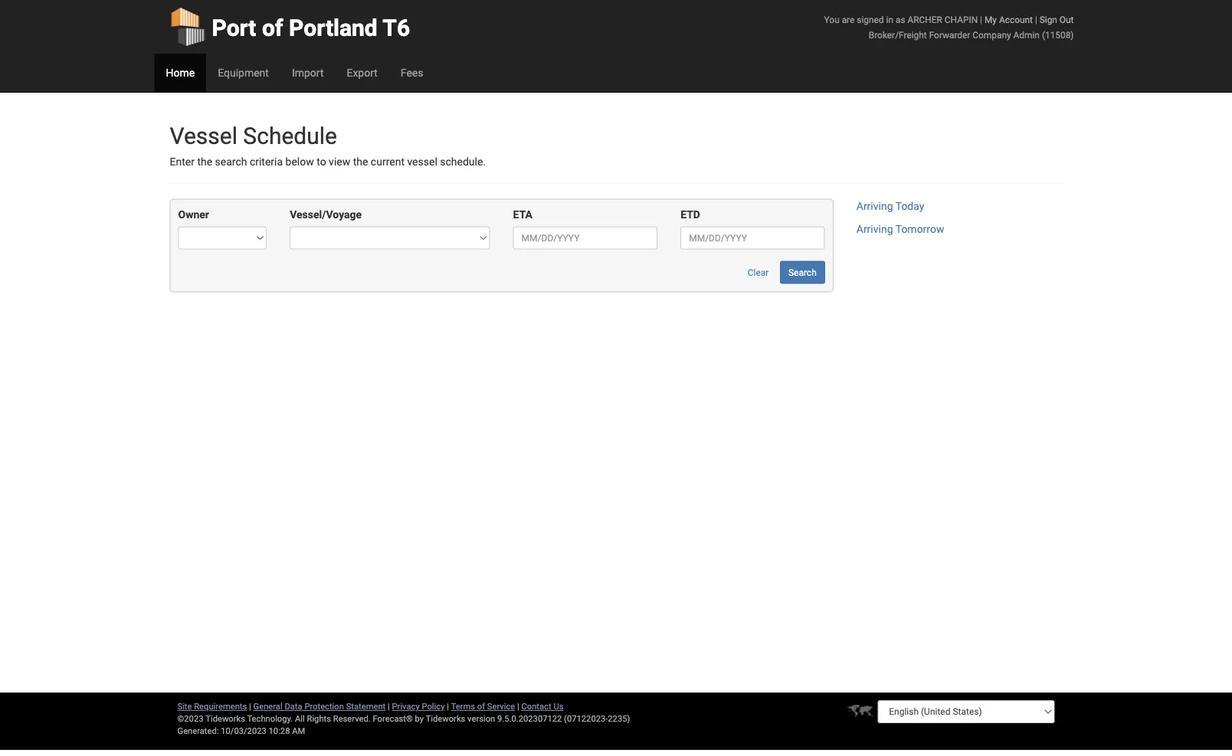Task type: describe. For each thing, give the bounding box(es) containing it.
schedule
[[243, 122, 337, 149]]

1 the from the left
[[197, 156, 212, 168]]

rights
[[307, 714, 331, 724]]

us
[[554, 702, 564, 711]]

to
[[317, 156, 326, 168]]

sign
[[1040, 14, 1057, 25]]

archer
[[908, 14, 942, 25]]

out
[[1060, 14, 1074, 25]]

port of portland t6
[[212, 14, 410, 41]]

clear button
[[739, 261, 777, 284]]

t6
[[383, 14, 410, 41]]

policy
[[422, 702, 445, 711]]

export
[[347, 66, 378, 79]]

ETA text field
[[513, 226, 658, 249]]

as
[[896, 14, 905, 25]]

vessel/voyage
[[290, 208, 362, 221]]

enter
[[170, 156, 195, 168]]

am
[[292, 726, 305, 736]]

general
[[253, 702, 282, 711]]

owner
[[178, 208, 209, 221]]

(11508)
[[1042, 30, 1074, 40]]

below
[[285, 156, 314, 168]]

of inside site requirements | general data protection statement | privacy policy | terms of service | contact us ©2023 tideworks technology. all rights reserved. forecast® by tideworks version 9.5.0.202307122 (07122023-2235) generated: 10/03/2023 10:28 am
[[477, 702, 485, 711]]

arriving today
[[856, 200, 924, 213]]

port
[[212, 14, 256, 41]]

equipment button
[[206, 54, 280, 92]]

arriving today link
[[856, 200, 924, 213]]

export button
[[335, 54, 389, 92]]

etd
[[681, 208, 700, 221]]

arriving tomorrow
[[856, 223, 944, 236]]

10/03/2023
[[221, 726, 266, 736]]

my
[[985, 14, 997, 25]]

privacy
[[392, 702, 420, 711]]

©2023 tideworks
[[177, 714, 245, 724]]

sign out link
[[1040, 14, 1074, 25]]

search button
[[780, 261, 825, 284]]

site requirements link
[[177, 702, 247, 711]]

fees
[[401, 66, 423, 79]]

search
[[215, 156, 247, 168]]

| left sign
[[1035, 14, 1037, 25]]

current
[[371, 156, 405, 168]]

schedule.
[[440, 156, 486, 168]]

company
[[973, 30, 1011, 40]]

requirements
[[194, 702, 247, 711]]

arriving tomorrow link
[[856, 223, 944, 236]]

broker/freight
[[869, 30, 927, 40]]

import
[[292, 66, 324, 79]]

tomorrow
[[896, 223, 944, 236]]

portland
[[289, 14, 378, 41]]

import button
[[280, 54, 335, 92]]

port of portland t6 link
[[170, 0, 410, 54]]

admin
[[1013, 30, 1040, 40]]

general data protection statement link
[[253, 702, 386, 711]]

account
[[999, 14, 1033, 25]]

view
[[329, 156, 350, 168]]

forecast®
[[373, 714, 413, 724]]

home button
[[154, 54, 206, 92]]

arriving for arriving today
[[856, 200, 893, 213]]

today
[[896, 200, 924, 213]]

privacy policy link
[[392, 702, 445, 711]]

generated:
[[177, 726, 219, 736]]

9.5.0.202307122
[[497, 714, 562, 724]]

terms
[[451, 702, 475, 711]]



Task type: vqa. For each thing, say whether or not it's contained in the screenshot.
LOAD
no



Task type: locate. For each thing, give the bounding box(es) containing it.
vessel
[[407, 156, 437, 168]]

search
[[788, 267, 817, 278]]

contact us link
[[521, 702, 564, 711]]

the right "enter"
[[197, 156, 212, 168]]

technology.
[[247, 714, 293, 724]]

eta
[[513, 208, 532, 221]]

site
[[177, 702, 192, 711]]

version
[[468, 714, 495, 724]]

home
[[166, 66, 195, 79]]

0 horizontal spatial the
[[197, 156, 212, 168]]

(07122023-
[[564, 714, 608, 724]]

terms of service link
[[451, 702, 515, 711]]

statement
[[346, 702, 386, 711]]

equipment
[[218, 66, 269, 79]]

2 the from the left
[[353, 156, 368, 168]]

chapin
[[945, 14, 978, 25]]

arriving
[[856, 200, 893, 213], [856, 223, 893, 236]]

0 vertical spatial arriving
[[856, 200, 893, 213]]

2235)
[[608, 714, 630, 724]]

| left the my
[[980, 14, 982, 25]]

arriving up arriving tomorrow link
[[856, 200, 893, 213]]

the
[[197, 156, 212, 168], [353, 156, 368, 168]]

clear
[[748, 267, 769, 278]]

1 vertical spatial of
[[477, 702, 485, 711]]

10:28
[[269, 726, 290, 736]]

criteria
[[250, 156, 283, 168]]

1 horizontal spatial the
[[353, 156, 368, 168]]

0 horizontal spatial of
[[262, 14, 283, 41]]

protection
[[304, 702, 344, 711]]

fees button
[[389, 54, 435, 92]]

vessel
[[170, 122, 238, 149]]

you are signed in as archer chapin | my account | sign out broker/freight forwarder company admin (11508)
[[824, 14, 1074, 40]]

are
[[842, 14, 855, 25]]

forwarder
[[929, 30, 970, 40]]

2 arriving from the top
[[856, 223, 893, 236]]

reserved.
[[333, 714, 371, 724]]

arriving for arriving tomorrow
[[856, 223, 893, 236]]

of up the version
[[477, 702, 485, 711]]

1 horizontal spatial of
[[477, 702, 485, 711]]

service
[[487, 702, 515, 711]]

my account link
[[985, 14, 1033, 25]]

all
[[295, 714, 305, 724]]

arriving down 'arriving today' 'link'
[[856, 223, 893, 236]]

1 vertical spatial arriving
[[856, 223, 893, 236]]

of
[[262, 14, 283, 41], [477, 702, 485, 711]]

1 arriving from the top
[[856, 200, 893, 213]]

by
[[415, 714, 424, 724]]

contact
[[521, 702, 551, 711]]

0 vertical spatial of
[[262, 14, 283, 41]]

| left general
[[249, 702, 251, 711]]

site requirements | general data protection statement | privacy policy | terms of service | contact us ©2023 tideworks technology. all rights reserved. forecast® by tideworks version 9.5.0.202307122 (07122023-2235) generated: 10/03/2023 10:28 am
[[177, 702, 630, 736]]

| up 9.5.0.202307122
[[517, 702, 519, 711]]

in
[[886, 14, 893, 25]]

the right view
[[353, 156, 368, 168]]

you
[[824, 14, 840, 25]]

vessel schedule enter the search criteria below to view the current vessel schedule.
[[170, 122, 486, 168]]

of right port
[[262, 14, 283, 41]]

ETD text field
[[681, 226, 825, 249]]

|
[[980, 14, 982, 25], [1035, 14, 1037, 25], [249, 702, 251, 711], [388, 702, 390, 711], [447, 702, 449, 711], [517, 702, 519, 711]]

tideworks
[[426, 714, 465, 724]]

| up forecast®
[[388, 702, 390, 711]]

signed
[[857, 14, 884, 25]]

| up tideworks
[[447, 702, 449, 711]]

data
[[285, 702, 302, 711]]



